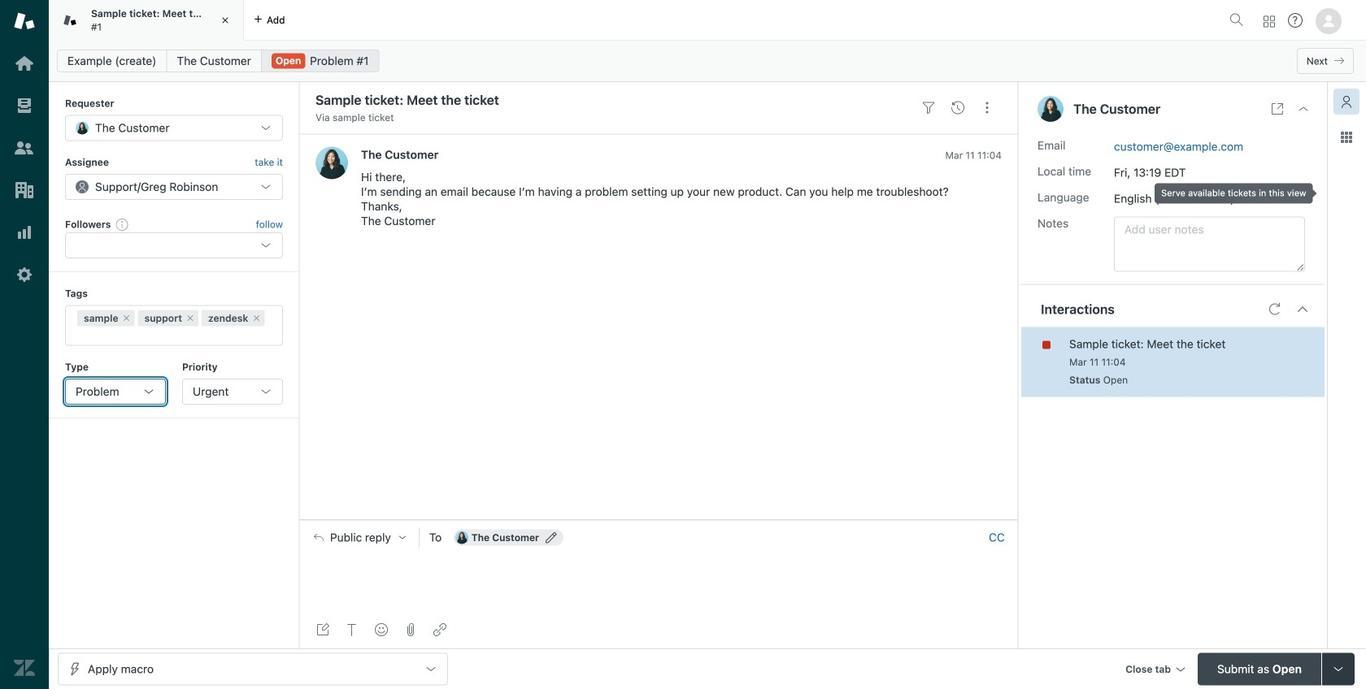 Task type: describe. For each thing, give the bounding box(es) containing it.
admin image
[[14, 264, 35, 285]]

zendesk products image
[[1264, 16, 1275, 27]]

1 horizontal spatial mar 11 11:04 text field
[[1070, 357, 1126, 368]]

user image
[[1038, 96, 1064, 122]]

insert emojis image
[[375, 624, 388, 637]]

apps image
[[1340, 131, 1353, 144]]

Add user notes text field
[[1114, 217, 1305, 272]]

organizations image
[[14, 180, 35, 201]]

displays possible ticket submission types image
[[1332, 663, 1345, 676]]

tabs tab list
[[49, 0, 1223, 41]]

avatar image
[[316, 147, 348, 179]]

1 remove image from the left
[[122, 314, 131, 323]]

zendesk support image
[[14, 11, 35, 32]]

info on adding followers image
[[116, 218, 129, 231]]

1 horizontal spatial close image
[[1297, 102, 1310, 115]]

customers image
[[14, 137, 35, 159]]

2 remove image from the left
[[185, 314, 195, 323]]

remove image
[[252, 314, 261, 323]]

main element
[[0, 0, 49, 690]]

zendesk image
[[14, 658, 35, 679]]

events image
[[952, 101, 965, 114]]

draft mode image
[[316, 624, 329, 637]]

get help image
[[1288, 13, 1303, 28]]

customer@example.com image
[[455, 532, 468, 545]]



Task type: locate. For each thing, give the bounding box(es) containing it.
edit user image
[[546, 532, 557, 544]]

1 horizontal spatial remove image
[[185, 314, 195, 323]]

remove image
[[122, 314, 131, 323], [185, 314, 195, 323]]

0 horizontal spatial remove image
[[122, 314, 131, 323]]

hide composer image
[[652, 514, 665, 527]]

0 vertical spatial mar 11 11:04 text field
[[945, 150, 1002, 161]]

secondary element
[[49, 45, 1366, 77]]

reporting image
[[14, 222, 35, 243]]

0 vertical spatial close image
[[217, 12, 233, 28]]

1 vertical spatial mar 11 11:04 text field
[[1070, 357, 1126, 368]]

0 horizontal spatial close image
[[217, 12, 233, 28]]

tab
[[49, 0, 244, 41]]

format text image
[[346, 624, 359, 637]]

ticket actions image
[[981, 101, 994, 114]]

add attachment image
[[404, 624, 417, 637]]

0 horizontal spatial mar 11 11:04 text field
[[945, 150, 1002, 161]]

close image
[[217, 12, 233, 28], [1297, 102, 1310, 115]]

customer context image
[[1340, 95, 1353, 108]]

close image inside tabs tab list
[[217, 12, 233, 28]]

add link (cmd k) image
[[434, 624, 447, 637]]

1 vertical spatial close image
[[1297, 102, 1310, 115]]

view more details image
[[1271, 102, 1284, 115]]

Subject field
[[312, 90, 911, 110]]

views image
[[14, 95, 35, 116]]

Mar 11 11:04 text field
[[945, 150, 1002, 161], [1070, 357, 1126, 368]]

get started image
[[14, 53, 35, 74]]

filter image
[[922, 101, 935, 114]]



Task type: vqa. For each thing, say whether or not it's contained in the screenshot.
Insert emojis 'icon'
yes



